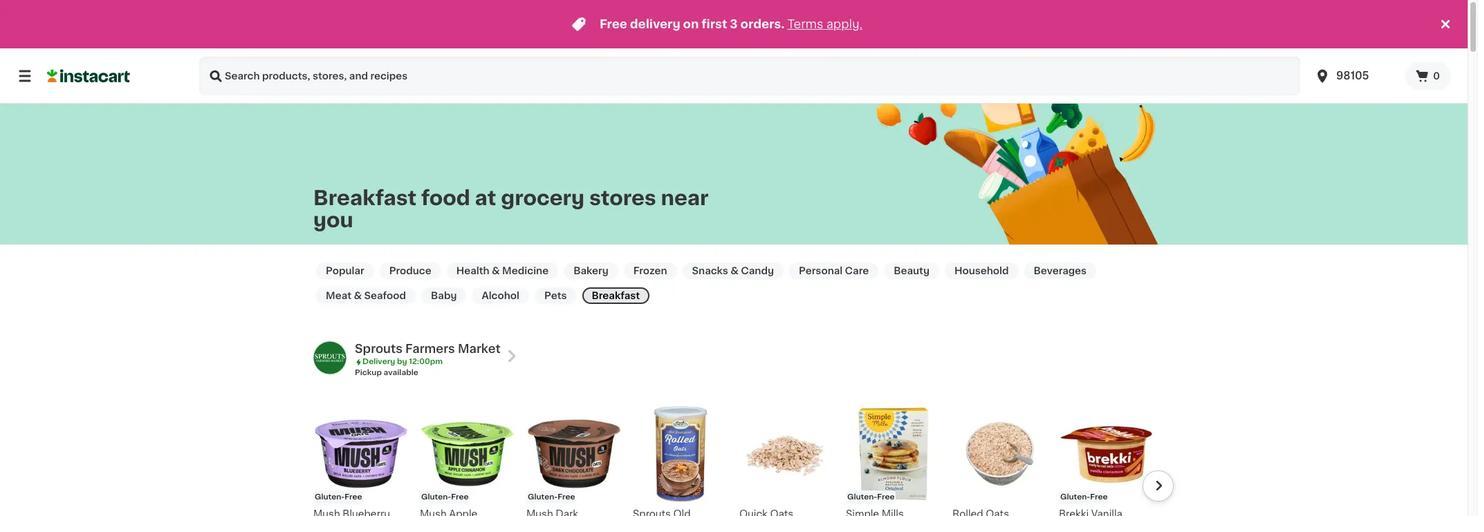 Task type: locate. For each thing, give the bounding box(es) containing it.
you
[[313, 210, 353, 230]]

1 gluten- from the left
[[315, 494, 345, 502]]

98105 button
[[1315, 57, 1398, 95]]

3 gluten-free from the left
[[528, 494, 575, 502]]

personal care link
[[789, 263, 879, 280]]

& inside health & medicine "link"
[[492, 266, 500, 276]]

2 gluten-free from the left
[[421, 494, 469, 502]]

farmers
[[405, 344, 455, 355]]

health & medicine
[[456, 266, 549, 276]]

& right meat
[[354, 291, 362, 301]]

breakfast for breakfast
[[592, 291, 640, 301]]

breakfast
[[313, 188, 417, 208], [592, 291, 640, 301]]

baby link
[[421, 288, 467, 304]]

produce link
[[380, 263, 441, 280]]

breakfast inside breakfast food at grocery stores near you
[[313, 188, 417, 208]]

& inside snacks & candy link
[[731, 266, 739, 276]]

&
[[492, 266, 500, 276], [731, 266, 739, 276], [354, 291, 362, 301]]

terms apply. link
[[788, 19, 863, 30]]

pets
[[545, 291, 567, 301]]

snacks & candy link
[[683, 263, 784, 280]]

98105
[[1337, 71, 1370, 81]]

produce
[[389, 266, 431, 276]]

pickup
[[355, 369, 382, 377]]

1 gluten-free from the left
[[315, 494, 362, 502]]

at
[[475, 188, 496, 208]]

household link
[[945, 263, 1019, 280]]

by
[[397, 358, 407, 366]]

2 gluten- from the left
[[421, 494, 451, 502]]

0
[[1434, 71, 1440, 81]]

free
[[600, 19, 627, 30], [345, 494, 362, 502], [451, 494, 469, 502], [558, 494, 575, 502], [877, 494, 895, 502], [1091, 494, 1108, 502]]

breakfast down bakery link
[[592, 291, 640, 301]]

apply.
[[827, 19, 863, 30]]

care
[[845, 266, 869, 276]]

0 horizontal spatial &
[[354, 291, 362, 301]]

& for health
[[492, 266, 500, 276]]

on
[[683, 19, 699, 30]]

12:00pm
[[409, 358, 443, 366]]

health
[[456, 266, 490, 276]]

gluten-free
[[315, 494, 362, 502], [421, 494, 469, 502], [528, 494, 575, 502], [848, 494, 895, 502], [1061, 494, 1108, 502]]

None search field
[[199, 57, 1301, 95]]

alcohol
[[482, 291, 520, 301]]

sprouts
[[355, 344, 403, 355]]

breakfast food at grocery stores near you main content
[[0, 95, 1468, 517]]

breakfast for breakfast food at grocery stores near you
[[313, 188, 417, 208]]

gluten-
[[315, 494, 345, 502], [421, 494, 451, 502], [528, 494, 558, 502], [848, 494, 877, 502], [1061, 494, 1091, 502]]

grocery
[[501, 188, 585, 208]]

candy
[[741, 266, 774, 276]]

1 horizontal spatial &
[[492, 266, 500, 276]]

breakfast up the you
[[313, 188, 417, 208]]

1 vertical spatial breakfast
[[592, 291, 640, 301]]

household
[[955, 266, 1009, 276]]

gluten-free link
[[313, 407, 409, 517], [420, 407, 515, 517], [527, 407, 622, 517], [846, 407, 942, 517], [1059, 407, 1155, 517]]

& left candy
[[731, 266, 739, 276]]

5 gluten- from the left
[[1061, 494, 1091, 502]]

2 horizontal spatial &
[[731, 266, 739, 276]]

delivery by 12:00pm
[[363, 358, 443, 366]]

pickup available
[[355, 369, 418, 377]]

meat
[[326, 291, 351, 301]]

stores
[[589, 188, 656, 208]]

sprouts farmers market image
[[313, 342, 347, 375]]

1 horizontal spatial breakfast
[[592, 291, 640, 301]]

0 horizontal spatial breakfast
[[313, 188, 417, 208]]

free delivery on first 3 orders. terms apply.
[[600, 19, 863, 30]]

5 gluten-free from the left
[[1061, 494, 1108, 502]]

& for snacks
[[731, 266, 739, 276]]

1 gluten-free link from the left
[[313, 407, 409, 517]]

3
[[730, 19, 738, 30]]

& inside meat & seafood link
[[354, 291, 362, 301]]

0 button
[[1406, 62, 1452, 90]]

first
[[702, 19, 727, 30]]

near
[[661, 188, 709, 208]]

meat & seafood
[[326, 291, 406, 301]]

0 vertical spatial breakfast
[[313, 188, 417, 208]]

popular link
[[316, 263, 374, 280]]

& right the health at left bottom
[[492, 266, 500, 276]]

meat & seafood link
[[316, 288, 416, 304]]



Task type: describe. For each thing, give the bounding box(es) containing it.
baby
[[431, 291, 457, 301]]

breakfast food at grocery stores near you
[[313, 188, 709, 230]]

sprouts farmers market
[[355, 344, 501, 355]]

4 gluten-free from the left
[[848, 494, 895, 502]]

medicine
[[502, 266, 549, 276]]

available
[[384, 369, 418, 377]]

orders.
[[741, 19, 785, 30]]

beauty
[[894, 266, 930, 276]]

popular
[[326, 266, 364, 276]]

breakfast link
[[582, 288, 650, 304]]

frozen
[[634, 266, 667, 276]]

bakery
[[574, 266, 609, 276]]

market
[[458, 344, 501, 355]]

4 gluten- from the left
[[848, 494, 877, 502]]

snacks & candy
[[692, 266, 774, 276]]

free inside limited time offer region
[[600, 19, 627, 30]]

5 gluten-free link from the left
[[1059, 407, 1155, 517]]

health & medicine link
[[447, 263, 558, 280]]

delivery
[[363, 358, 395, 366]]

2 gluten-free link from the left
[[420, 407, 515, 517]]

item carousel region
[[294, 401, 1174, 517]]

beverages link
[[1024, 263, 1097, 280]]

frozen link
[[624, 263, 677, 280]]

limited time offer region
[[0, 0, 1438, 48]]

4 gluten-free link from the left
[[846, 407, 942, 517]]

beverages
[[1034, 266, 1087, 276]]

alcohol link
[[472, 288, 529, 304]]

terms
[[788, 19, 824, 30]]

delivery
[[630, 19, 681, 30]]

personal
[[799, 266, 843, 276]]

personal care
[[799, 266, 869, 276]]

seafood
[[364, 291, 406, 301]]

Search field
[[199, 57, 1301, 95]]

beauty link
[[884, 263, 939, 280]]

98105 button
[[1306, 57, 1406, 95]]

pets link
[[535, 288, 577, 304]]

& for meat
[[354, 291, 362, 301]]

instacart logo image
[[47, 68, 130, 84]]

bakery link
[[564, 263, 618, 280]]

3 gluten- from the left
[[528, 494, 558, 502]]

3 gluten-free link from the left
[[527, 407, 622, 517]]

snacks
[[692, 266, 728, 276]]

food
[[421, 188, 470, 208]]



Task type: vqa. For each thing, say whether or not it's contained in the screenshot.
3
yes



